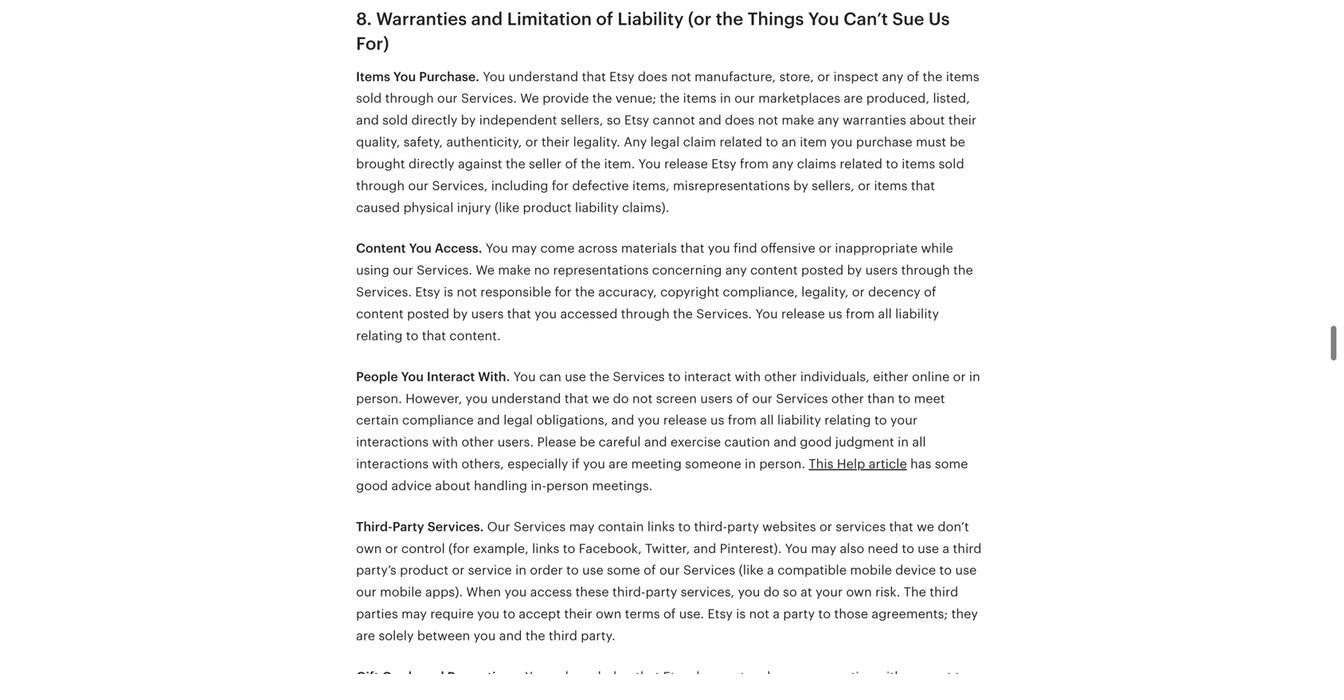 Task type: locate. For each thing, give the bounding box(es) containing it.
2 vertical spatial with
[[432, 457, 458, 472]]

between
[[417, 629, 470, 644]]

mobile up the parties
[[380, 586, 422, 600]]

third down accept
[[549, 629, 578, 644]]

1 horizontal spatial make
[[782, 113, 815, 128]]

an
[[782, 135, 797, 149]]

1 horizontal spatial all
[[878, 307, 892, 321]]

or left 'services' at the right of the page
[[820, 520, 833, 535]]

sold
[[356, 91, 382, 106], [382, 113, 408, 128], [939, 157, 965, 171]]

1 horizontal spatial good
[[800, 435, 832, 450]]

our down twitter, on the bottom of page
[[660, 564, 680, 578]]

concerning
[[652, 263, 722, 278]]

your inside our services may contain links to third-party websites or services that we don't own or control (for example, links to facebook, twitter, and pinterest). you may also need to use a third party's product or service in order to use some of our services (like a compatible mobile device to use our mobile apps). when you access these third-party services, you do so at your own risk. the third parties may require you to accept their own terms of use. etsy is not a party to those agreements; they are solely between you and the third party.
[[816, 586, 843, 600]]

liability inside you can use the services to interact with other individuals, either online or in person. however, you understand that we do not screen users of our services other than to meet certain compliance and legal obligations, and you release us from all liability relating to your interactions with other users. please be careful and exercise caution and good judgment in all interactions with others, especially if you are meeting someone in person.
[[778, 414, 821, 428]]

0 horizontal spatial is
[[444, 285, 453, 300]]

you up however, at bottom
[[401, 370, 424, 384]]

1 vertical spatial does
[[725, 113, 755, 128]]

1 vertical spatial be
[[580, 435, 595, 450]]

may inside you may come across materials that you find offensive or inappropriate while using our services. we make no representations concerning any content posted by users through the services. etsy is not responsible for the accuracy, copyright compliance, legality, or decency of content posted by users that you accessed through the services. you release us from all liability relating to that content.
[[512, 242, 537, 256]]

claim
[[683, 135, 716, 149]]

1 vertical spatial related
[[840, 157, 883, 171]]

for up accessed
[[555, 285, 572, 300]]

interactions down certain
[[356, 435, 429, 450]]

2 vertical spatial sold
[[939, 157, 965, 171]]

items you purchase.
[[356, 70, 480, 84]]

1 vertical spatial we
[[917, 520, 935, 535]]

make inside you understand that etsy does not manufacture, store, or inspect any of the items sold through our services. we provide the venue; the items in our marketplaces are produced, listed, and sold directly by independent sellers, so etsy cannot and does not make any warranties about their quality, safety, authenticity, or their legality. any legal claim related to an item you purchase must be brought directly against the seller of the item. you release etsy from any claims related to items sold through our services, including for defective items, misrepresentations by sellers, or items that caused physical injury (like product liability claims).
[[782, 113, 815, 128]]

either
[[873, 370, 909, 384]]

don't
[[938, 520, 969, 535]]

so up legality.
[[607, 113, 621, 128]]

interactions
[[356, 435, 429, 450], [356, 457, 429, 472]]

use right can
[[565, 370, 586, 384]]

0 horizontal spatial your
[[816, 586, 843, 600]]

use
[[565, 370, 586, 384], [918, 542, 939, 556], [582, 564, 604, 578], [956, 564, 977, 578]]

your inside you can use the services to interact with other individuals, either online or in person. however, you understand that we do not screen users of our services other than to meet certain compliance and legal obligations, and you release us from all liability relating to your interactions with other users. please be careful and exercise caution and good judgment in all interactions with others, especially if you are meeting someone in person.
[[891, 414, 918, 428]]

purchase
[[856, 135, 913, 149]]

1 vertical spatial users
[[471, 307, 504, 321]]

1 vertical spatial party
[[646, 586, 677, 600]]

with left others,
[[432, 457, 458, 472]]

1 vertical spatial legal
[[504, 414, 533, 428]]

1 vertical spatial release
[[782, 307, 825, 321]]

be right must
[[950, 135, 966, 149]]

1 horizontal spatial sellers,
[[812, 179, 855, 193]]

0 vertical spatial liability
[[575, 201, 619, 215]]

2 vertical spatial own
[[596, 608, 622, 622]]

you right purchase.
[[483, 70, 505, 84]]

to right device in the right bottom of the page
[[940, 564, 952, 578]]

0 vertical spatial is
[[444, 285, 453, 300]]

to
[[766, 135, 778, 149], [886, 157, 899, 171], [406, 329, 419, 343], [668, 370, 681, 384], [898, 392, 911, 406], [875, 414, 887, 428], [678, 520, 691, 535], [563, 542, 576, 556], [902, 542, 915, 556], [566, 564, 579, 578], [940, 564, 952, 578], [503, 608, 516, 622], [819, 608, 831, 622]]

of left liability on the top
[[596, 9, 613, 29]]

0 horizontal spatial us
[[711, 414, 725, 428]]

related down purchase
[[840, 157, 883, 171]]

1 vertical spatial make
[[498, 263, 531, 278]]

2 vertical spatial their
[[564, 608, 593, 622]]

careful
[[599, 435, 641, 450]]

1 horizontal spatial content
[[750, 263, 798, 278]]

1 vertical spatial us
[[711, 414, 725, 428]]

be down obligations,
[[580, 435, 595, 450]]

items,
[[633, 179, 670, 193]]

you down with.
[[466, 392, 488, 406]]

directly up safety,
[[412, 113, 458, 128]]

etsy inside you may come across materials that you find offensive or inappropriate while using our services. we make no representations concerning any content posted by users through the services. etsy is not responsible for the accuracy, copyright compliance, legality, or decency of content posted by users that you accessed through the services. you release us from all liability relating to that content.
[[415, 285, 440, 300]]

release inside you may come across materials that you find offensive or inappropriate while using our services. we make no representations concerning any content posted by users through the services. etsy is not responsible for the accuracy, copyright compliance, legality, or decency of content posted by users that you accessed through the services. you release us from all liability relating to that content.
[[782, 307, 825, 321]]

venue;
[[616, 91, 657, 106]]

apps).
[[425, 586, 463, 600]]

1 vertical spatial own
[[846, 586, 872, 600]]

0 vertical spatial for
[[552, 179, 569, 193]]

0 horizontal spatial some
[[607, 564, 640, 578]]

use up they
[[956, 564, 977, 578]]

you inside you understand that etsy does not manufacture, store, or inspect any of the items sold through our services. we provide the venue; the items in our marketplaces are produced, listed, and sold directly by independent sellers, so etsy cannot and does not make any warranties about their quality, safety, authenticity, or their legality. any legal claim related to an item you purchase must be brought directly against the seller of the item. you release etsy from any claims related to items sold through our services, including for defective items, misrepresentations by sellers, or items that caused physical injury (like product liability claims).
[[831, 135, 853, 149]]

0 horizontal spatial legal
[[504, 414, 533, 428]]

0 horizontal spatial be
[[580, 435, 595, 450]]

to inside you may come across materials that you find offensive or inappropriate while using our services. we make no representations concerning any content posted by users through the services. etsy is not responsible for the accuracy, copyright compliance, legality, or decency of content posted by users that you accessed through the services. you release us from all liability relating to that content.
[[406, 329, 419, 343]]

good inside you can use the services to interact with other individuals, either online or in person. however, you understand that we do not screen users of our services other than to meet certain compliance and legal obligations, and you release us from all liability relating to your interactions with other users. please be careful and exercise caution and good judgment in all interactions with others, especially if you are meeting someone in person.
[[800, 435, 832, 450]]

1 horizontal spatial are
[[609, 457, 628, 472]]

0 vertical spatial us
[[829, 307, 843, 321]]

person.
[[356, 392, 402, 406], [760, 457, 806, 472]]

including
[[491, 179, 549, 193]]

related
[[720, 135, 763, 149], [840, 157, 883, 171]]

1 vertical spatial with
[[432, 435, 458, 450]]

0 vertical spatial your
[[891, 414, 918, 428]]

2 horizontal spatial all
[[912, 435, 926, 450]]

0 horizontal spatial related
[[720, 135, 763, 149]]

1 horizontal spatial some
[[935, 457, 968, 472]]

not up content.
[[457, 285, 477, 300]]

content
[[750, 263, 798, 278], [356, 307, 404, 321]]

you right items
[[393, 70, 416, 84]]

materials
[[621, 242, 677, 256]]

we up 'independent' at the left of page
[[520, 91, 539, 106]]

party down at
[[783, 608, 815, 622]]

0 horizontal spatial we
[[476, 263, 495, 278]]

legal down cannot
[[651, 135, 680, 149]]

not inside you may come across materials that you find offensive or inappropriate while using our services. we make no representations concerning any content posted by users through the services. etsy is not responsible for the accuracy, copyright compliance, legality, or decency of content posted by users that you accessed through the services. you release us from all liability relating to that content.
[[457, 285, 477, 300]]

0 horizontal spatial all
[[760, 414, 774, 428]]

1 horizontal spatial third-
[[694, 520, 727, 535]]

misrepresentations
[[673, 179, 790, 193]]

1 horizontal spatial so
[[783, 586, 797, 600]]

or inside you can use the services to interact with other individuals, either online or in person. however, you understand that we do not screen users of our services other than to meet certain compliance and legal obligations, and you release us from all liability relating to your interactions with other users. please be careful and exercise caution and good judgment in all interactions with others, especially if you are meeting someone in person.
[[953, 370, 966, 384]]

access.
[[435, 242, 482, 256]]

links up twitter, on the bottom of page
[[648, 520, 675, 535]]

to down purchase
[[886, 157, 899, 171]]

are
[[844, 91, 863, 106], [609, 457, 628, 472], [356, 629, 375, 644]]

1 vertical spatial interactions
[[356, 457, 429, 472]]

relating up people
[[356, 329, 403, 343]]

certain
[[356, 414, 399, 428]]

services up services, in the bottom right of the page
[[684, 564, 736, 578]]

0 vertical spatial content
[[750, 263, 798, 278]]

article
[[869, 457, 907, 472]]

0 vertical spatial other
[[764, 370, 797, 384]]

you inside our services may contain links to third-party websites or services that we don't own or control (for example, links to facebook, twitter, and pinterest). you may also need to use a third party's product or service in order to use some of our services (like a compatible mobile device to use our mobile apps). when you access these third-party services, you do so at your own risk. the third parties may require you to accept their own terms of use. etsy is not a party to those agreements; they are solely between you and the third party.
[[785, 542, 808, 556]]

of right decency
[[924, 285, 937, 300]]

1 horizontal spatial (like
[[739, 564, 764, 578]]

in down the manufacture,
[[720, 91, 731, 106]]

links up order
[[532, 542, 560, 556]]

cannot
[[653, 113, 695, 128]]

of inside 8. warranties and limitation of liability (or the things you can't sue us for)
[[596, 9, 613, 29]]

1 vertical spatial other
[[832, 392, 864, 406]]

compatible
[[778, 564, 847, 578]]

other
[[764, 370, 797, 384], [832, 392, 864, 406], [462, 435, 494, 450]]

1 vertical spatial relating
[[825, 414, 871, 428]]

for inside you may come across materials that you find offensive or inappropriate while using our services. we make no representations concerning any content posted by users through the services. etsy is not responsible for the accuracy, copyright compliance, legality, or decency of content posted by users that you accessed through the services. you release us from all liability relating to that content.
[[555, 285, 572, 300]]

all
[[878, 307, 892, 321], [760, 414, 774, 428], [912, 435, 926, 450]]

some inside has some good advice about handling in-person meetings.
[[935, 457, 968, 472]]

others,
[[462, 457, 504, 472]]

content up compliance, at the right top of page
[[750, 263, 798, 278]]

2 vertical spatial a
[[773, 608, 780, 622]]

0 horizontal spatial content
[[356, 307, 404, 321]]

you may come across materials that you find offensive or inappropriate while using our services. we make no representations concerning any content posted by users through the services. etsy is not responsible for the accuracy, copyright compliance, legality, or decency of content posted by users that you accessed through the services. you release us from all liability relating to that content.
[[356, 242, 973, 343]]

product inside our services may contain links to third-party websites or services that we don't own or control (for example, links to facebook, twitter, and pinterest). you may also need to use a third party's product or service in order to use some of our services (like a compatible mobile device to use our mobile apps). when you access these third-party services, you do so at your own risk. the third parties may require you to accept their own terms of use. etsy is not a party to those agreements; they are solely between you and the third party.
[[400, 564, 449, 578]]

through
[[385, 91, 434, 106], [356, 179, 405, 193], [902, 263, 950, 278], [621, 307, 670, 321]]

1 horizontal spatial links
[[648, 520, 675, 535]]

not left screen
[[632, 392, 653, 406]]

0 horizontal spatial good
[[356, 479, 388, 494]]

when
[[466, 586, 501, 600]]

the
[[716, 9, 744, 29], [923, 70, 943, 84], [592, 91, 612, 106], [660, 91, 680, 106], [506, 157, 526, 171], [581, 157, 601, 171], [954, 263, 973, 278], [575, 285, 595, 300], [673, 307, 693, 321], [590, 370, 610, 384], [526, 629, 545, 644]]

1 horizontal spatial product
[[523, 201, 572, 215]]

about down others,
[[435, 479, 471, 494]]

from up the caution in the bottom right of the page
[[728, 414, 757, 428]]

service
[[468, 564, 512, 578]]

2 interactions from the top
[[356, 457, 429, 472]]

about inside you understand that etsy does not manufacture, store, or inspect any of the items sold through our services. we provide the venue; the items in our marketplaces are produced, listed, and sold directly by independent sellers, so etsy cannot and does not make any warranties about their quality, safety, authenticity, or their legality. any legal claim related to an item you purchase must be brought directly against the seller of the item. you release etsy from any claims related to items sold through our services, including for defective items, misrepresentations by sellers, or items that caused physical injury (like product liability claims).
[[910, 113, 945, 128]]

0 horizontal spatial make
[[498, 263, 531, 278]]

agreements;
[[872, 608, 948, 622]]

online
[[912, 370, 950, 384]]

1 vertical spatial mobile
[[380, 586, 422, 600]]

or right online
[[953, 370, 966, 384]]

your down than
[[891, 414, 918, 428]]

in right online
[[969, 370, 981, 384]]

quality,
[[356, 135, 400, 149]]

from up the misrepresentations
[[740, 157, 769, 171]]

0 vertical spatial so
[[607, 113, 621, 128]]

inspect
[[834, 70, 879, 84]]

that
[[582, 70, 606, 84], [911, 179, 935, 193], [681, 242, 705, 256], [507, 307, 531, 321], [422, 329, 446, 343], [565, 392, 589, 406], [890, 520, 914, 535]]

are inside you understand that etsy does not manufacture, store, or inspect any of the items sold through our services. we provide the venue; the items in our marketplaces are produced, listed, and sold directly by independent sellers, so etsy cannot and does not make any warranties about their quality, safety, authenticity, or their legality. any legal claim related to an item you purchase must be brought directly against the seller of the item. you release etsy from any claims related to items sold through our services, including for defective items, misrepresentations by sellers, or items that caused physical injury (like product liability claims).
[[844, 91, 863, 106]]

from down decency
[[846, 307, 875, 321]]

third-
[[694, 520, 727, 535], [613, 586, 646, 600]]

us up exercise
[[711, 414, 725, 428]]

is inside you may come across materials that you find offensive or inappropriate while using our services. we make no representations concerning any content posted by users through the services. etsy is not responsible for the accuracy, copyright compliance, legality, or decency of content posted by users that you accessed through the services. you release us from all liability relating to that content.
[[444, 285, 453, 300]]

2 horizontal spatial liability
[[896, 307, 939, 321]]

are down careful
[[609, 457, 628, 472]]

0 vertical spatial about
[[910, 113, 945, 128]]

1 horizontal spatial us
[[829, 307, 843, 321]]

etsy
[[610, 70, 635, 84], [624, 113, 649, 128], [712, 157, 737, 171], [415, 285, 440, 300], [708, 608, 733, 622]]

do up careful
[[613, 392, 629, 406]]

in inside our services may contain links to third-party websites or services that we don't own or control (for example, links to facebook, twitter, and pinterest). you may also need to use a third party's product or service in order to use some of our services (like a compatible mobile device to use our mobile apps). when you access these third-party services, you do so at your own risk. the third parties may require you to accept their own terms of use. etsy is not a party to those agreements; they are solely between you and the third party.
[[515, 564, 527, 578]]

0 vertical spatial interactions
[[356, 435, 429, 450]]

not inside our services may contain links to third-party websites or services that we don't own or control (for example, links to facebook, twitter, and pinterest). you may also need to use a third party's product or service in order to use some of our services (like a compatible mobile device to use our mobile apps). when you access these third-party services, you do so at your own risk. the third parties may require you to accept their own terms of use. etsy is not a party to those agreements; they are solely between you and the third party.
[[749, 608, 770, 622]]

0 vertical spatial all
[[878, 307, 892, 321]]

other down individuals,
[[832, 392, 864, 406]]

we inside you may come across materials that you find offensive or inappropriate while using our services. we make no representations concerning any content posted by users through the services. etsy is not responsible for the accuracy, copyright compliance, legality, or decency of content posted by users that you accessed through the services. you release us from all liability relating to that content.
[[476, 263, 495, 278]]

websites
[[763, 520, 816, 535]]

good left advice at bottom
[[356, 479, 388, 494]]

for)
[[356, 34, 389, 54]]

0 vertical spatial links
[[648, 520, 675, 535]]

device
[[896, 564, 936, 578]]

us inside you can use the services to interact with other individuals, either online or in person. however, you understand that we do not screen users of our services other than to meet certain compliance and legal obligations, and you release us from all liability relating to your interactions with other users. please be careful and exercise caution and good judgment in all interactions with others, especially if you are meeting someone in person.
[[711, 414, 725, 428]]

all inside you may come across materials that you find offensive or inappropriate while using our services. we make no representations concerning any content posted by users through the services. etsy is not responsible for the accuracy, copyright compliance, legality, or decency of content posted by users that you accessed through the services. you release us from all liability relating to that content.
[[878, 307, 892, 321]]

legal up users.
[[504, 414, 533, 428]]

of
[[596, 9, 613, 29], [907, 70, 920, 84], [565, 157, 578, 171], [924, 285, 937, 300], [736, 392, 749, 406], [644, 564, 656, 578], [664, 608, 676, 622]]

2 vertical spatial are
[[356, 629, 375, 644]]

8.
[[356, 9, 372, 29]]

may up facebook,
[[569, 520, 595, 535]]

can
[[539, 370, 562, 384]]

accessed
[[560, 307, 618, 321]]

understand inside you can use the services to interact with other individuals, either online or in person. however, you understand that we do not screen users of our services other than to meet certain compliance and legal obligations, and you release us from all liability relating to your interactions with other users. please be careful and exercise caution and good judgment in all interactions with others, especially if you are meeting someone in person.
[[491, 392, 561, 406]]

users down interact
[[701, 392, 733, 406]]

content
[[356, 242, 406, 256]]

third right the
[[930, 586, 959, 600]]

good
[[800, 435, 832, 450], [356, 479, 388, 494]]

2 horizontal spatial users
[[866, 263, 898, 278]]

1 vertical spatial content
[[356, 307, 404, 321]]

0 vertical spatial party
[[727, 520, 759, 535]]

release down screen
[[664, 414, 707, 428]]

control
[[401, 542, 445, 556]]

the inside 8. warranties and limitation of liability (or the things you can't sue us for)
[[716, 9, 744, 29]]

0 horizontal spatial relating
[[356, 329, 403, 343]]

legal inside you understand that etsy does not manufacture, store, or inspect any of the items sold through our services. we provide the venue; the items in our marketplaces are produced, listed, and sold directly by independent sellers, so etsy cannot and does not make any warranties about their quality, safety, authenticity, or their legality. any legal claim related to an item you purchase must be brought directly against the seller of the item. you release etsy from any claims related to items sold through our services, including for defective items, misrepresentations by sellers, or items that caused physical injury (like product liability claims).
[[651, 135, 680, 149]]

all up the has
[[912, 435, 926, 450]]

1 vertical spatial third-
[[613, 586, 646, 600]]

and up 'meeting'
[[644, 435, 667, 450]]

0 horizontal spatial users
[[471, 307, 504, 321]]

etsy down services, in the bottom right of the page
[[708, 608, 733, 622]]

2 horizontal spatial sold
[[939, 157, 965, 171]]

liability inside you understand that etsy does not manufacture, store, or inspect any of the items sold through our services. we provide the venue; the items in our marketplaces are produced, listed, and sold directly by independent sellers, so etsy cannot and does not make any warranties about their quality, safety, authenticity, or their legality. any legal claim related to an item you purchase must be brought directly against the seller of the item. you release etsy from any claims related to items sold through our services, including for defective items, misrepresentations by sellers, or items that caused physical injury (like product liability claims).
[[575, 201, 619, 215]]

sold up quality, on the left of page
[[382, 113, 408, 128]]

for inside you understand that etsy does not manufacture, store, or inspect any of the items sold through our services. we provide the venue; the items in our marketplaces are produced, listed, and sold directly by independent sellers, so etsy cannot and does not make any warranties about their quality, safety, authenticity, or their legality. any legal claim related to an item you purchase must be brought directly against the seller of the item. you release etsy from any claims related to items sold through our services, including for defective items, misrepresentations by sellers, or items that caused physical injury (like product liability claims).
[[552, 179, 569, 193]]

we down access.
[[476, 263, 495, 278]]

0 horizontal spatial are
[[356, 629, 375, 644]]

links
[[648, 520, 675, 535], [532, 542, 560, 556]]

(like inside you understand that etsy does not manufacture, store, or inspect any of the items sold through our services. we provide the venue; the items in our marketplaces are produced, listed, and sold directly by independent sellers, so etsy cannot and does not make any warranties about their quality, safety, authenticity, or their legality. any legal claim related to an item you purchase must be brought directly against the seller of the item. you release etsy from any claims related to items sold through our services, including for defective items, misrepresentations by sellers, or items that caused physical injury (like product liability claims).
[[495, 201, 520, 215]]

twitter,
[[645, 542, 690, 556]]

of up the caution in the bottom right of the page
[[736, 392, 749, 406]]

from
[[740, 157, 769, 171], [846, 307, 875, 321], [728, 414, 757, 428]]

0 horizontal spatial (like
[[495, 201, 520, 215]]

than
[[868, 392, 895, 406]]

0 vertical spatial users
[[866, 263, 898, 278]]

1 horizontal spatial we
[[520, 91, 539, 106]]

services. up 'independent' at the left of page
[[461, 91, 517, 106]]

need
[[868, 542, 899, 556]]

and inside 8. warranties and limitation of liability (or the things you can't sue us for)
[[471, 9, 503, 29]]

0 horizontal spatial do
[[613, 392, 629, 406]]

2 vertical spatial liability
[[778, 414, 821, 428]]

our down purchase.
[[437, 91, 458, 106]]

with
[[735, 370, 761, 384], [432, 435, 458, 450], [432, 457, 458, 472]]

they
[[952, 608, 978, 622]]

safety,
[[404, 135, 443, 149]]

party up 'pinterest).'
[[727, 520, 759, 535]]

1 horizontal spatial own
[[596, 608, 622, 622]]

in left order
[[515, 564, 527, 578]]

0 horizontal spatial about
[[435, 479, 471, 494]]

0 horizontal spatial so
[[607, 113, 621, 128]]

related right claim
[[720, 135, 763, 149]]

liability down the defective
[[575, 201, 619, 215]]

our inside you may come across materials that you find offensive or inappropriate while using our services. we make no representations concerning any content posted by users through the services. etsy is not responsible for the accuracy, copyright compliance, legality, or decency of content posted by users that you accessed through the services. you release us from all liability relating to that content.
[[393, 263, 413, 278]]

a down compatible
[[773, 608, 780, 622]]

meeting
[[631, 457, 682, 472]]

has
[[911, 457, 932, 472]]

1 vertical spatial from
[[846, 307, 875, 321]]

good up this
[[800, 435, 832, 450]]

provide
[[543, 91, 589, 106]]

mobile
[[850, 564, 892, 578], [380, 586, 422, 600]]

party.
[[581, 629, 616, 644]]

from inside you can use the services to interact with other individuals, either online or in person. however, you understand that we do not screen users of our services other than to meet certain compliance and legal obligations, and you release us from all liability relating to your interactions with other users. please be careful and exercise caution and good judgment in all interactions with others, especially if you are meeting someone in person.
[[728, 414, 757, 428]]

judgment
[[836, 435, 895, 450]]

at
[[801, 586, 812, 600]]

so inside you understand that etsy does not manufacture, store, or inspect any of the items sold through our services. we provide the venue; the items in our marketplaces are produced, listed, and sold directly by independent sellers, so etsy cannot and does not make any warranties about their quality, safety, authenticity, or their legality. any legal claim related to an item you purchase must be brought directly against the seller of the item. you release etsy from any claims related to items sold through our services, including for defective items, misrepresentations by sellers, or items that caused physical injury (like product liability claims).
[[607, 113, 621, 128]]

person. up certain
[[356, 392, 402, 406]]

and left the limitation
[[471, 9, 503, 29]]

you inside 8. warranties and limitation of liability (or the things you can't sue us for)
[[808, 9, 840, 29]]

1 vertical spatial person.
[[760, 457, 806, 472]]

1 vertical spatial a
[[767, 564, 774, 578]]

liability up this
[[778, 414, 821, 428]]

so inside our services may contain links to third-party websites or services that we don't own or control (for example, links to facebook, twitter, and pinterest). you may also need to use a third party's product or service in order to use some of our services (like a compatible mobile device to use our mobile apps). when you access these third-party services, you do so at your own risk. the third parties may require you to accept their own terms of use. etsy is not a party to those agreements; they are solely between you and the third party.
[[783, 586, 797, 600]]

0 horizontal spatial person.
[[356, 392, 402, 406]]

of left use.
[[664, 608, 676, 622]]

0 horizontal spatial sellers,
[[561, 113, 604, 128]]

about
[[910, 113, 945, 128], [435, 479, 471, 494]]

users up content.
[[471, 307, 504, 321]]

0 vertical spatial with
[[735, 370, 761, 384]]

8. warranties and limitation of liability (or the things you can't sue us for)
[[356, 9, 950, 54]]

2 horizontal spatial are
[[844, 91, 863, 106]]

not down marketplaces
[[758, 113, 779, 128]]

offensive
[[761, 242, 816, 256]]

meetings.
[[592, 479, 653, 494]]

are down inspect
[[844, 91, 863, 106]]

their
[[949, 113, 977, 128], [542, 135, 570, 149], [564, 608, 593, 622]]

compliance,
[[723, 285, 798, 300]]

items
[[356, 70, 390, 84]]

services up screen
[[613, 370, 665, 384]]

accuracy,
[[598, 285, 657, 300]]

1 horizontal spatial other
[[764, 370, 797, 384]]

etsy up the misrepresentations
[[712, 157, 737, 171]]

0 vertical spatial (like
[[495, 201, 520, 215]]

legality.
[[573, 135, 621, 149]]

0 horizontal spatial links
[[532, 542, 560, 556]]

0 vertical spatial make
[[782, 113, 815, 128]]

and up users.
[[477, 414, 500, 428]]

release down claim
[[664, 157, 708, 171]]

does
[[638, 70, 668, 84], [725, 113, 755, 128]]

that inside you can use the services to interact with other individuals, either online or in person. however, you understand that we do not screen users of our services other than to meet certain compliance and legal obligations, and you release us from all liability relating to your interactions with other users. please be careful and exercise caution and good judgment in all interactions with others, especially if you are meeting someone in person.
[[565, 392, 589, 406]]

0 vertical spatial own
[[356, 542, 382, 556]]

1 horizontal spatial your
[[891, 414, 918, 428]]

0 vertical spatial posted
[[801, 263, 844, 278]]

in
[[720, 91, 731, 106], [969, 370, 981, 384], [898, 435, 909, 450], [745, 457, 756, 472], [515, 564, 527, 578]]

that up people you interact with.
[[422, 329, 446, 343]]

of inside you may come across materials that you find offensive or inappropriate while using our services. we make no representations concerning any content posted by users through the services. etsy is not responsible for the accuracy, copyright compliance, legality, or decency of content posted by users that you accessed through the services. you release us from all liability relating to that content.
[[924, 285, 937, 300]]

0 vertical spatial be
[[950, 135, 966, 149]]

is right use.
[[736, 608, 746, 622]]



Task type: vqa. For each thing, say whether or not it's contained in the screenshot.
first Popular now link from left
no



Task type: describe. For each thing, give the bounding box(es) containing it.
this
[[809, 457, 834, 472]]

representations
[[553, 263, 649, 278]]

0 horizontal spatial third-
[[613, 586, 646, 600]]

you down responsible
[[535, 307, 557, 321]]

in inside you understand that etsy does not manufacture, store, or inspect any of the items sold through our services. we provide the venue; the items in our marketplaces are produced, listed, and sold directly by independent sellers, so etsy cannot and does not make any warranties about their quality, safety, authenticity, or their legality. any legal claim related to an item you purchase must be brought directly against the seller of the item. you release etsy from any claims related to items sold through our services, including for defective items, misrepresentations by sellers, or items that caused physical injury (like product liability claims).
[[720, 91, 731, 106]]

you can use the services to interact with other individuals, either online or in person. however, you understand that we do not screen users of our services other than to meet certain compliance and legal obligations, and you release us from all liability relating to your interactions with other users. please be careful and exercise caution and good judgment in all interactions with others, especially if you are meeting someone in person.
[[356, 370, 981, 472]]

and up quality, on the left of page
[[356, 113, 379, 128]]

someone
[[685, 457, 742, 472]]

we inside our services may contain links to third-party websites or services that we don't own or control (for example, links to facebook, twitter, and pinterest). you may also need to use a third party's product or service in order to use some of our services (like a compatible mobile device to use our mobile apps). when you access these third-party services, you do so at your own risk. the third parties may require you to accept their own terms of use. etsy is not a party to those agreements; they are solely between you and the third party.
[[917, 520, 935, 535]]

physical
[[404, 201, 454, 215]]

through down items you purchase.
[[385, 91, 434, 106]]

items down purchase
[[874, 179, 908, 193]]

help
[[837, 457, 866, 472]]

marketplaces
[[759, 91, 841, 106]]

use inside you can use the services to interact with other individuals, either online or in person. however, you understand that we do not screen users of our services other than to meet certain compliance and legal obligations, and you release us from all liability relating to your interactions with other users. please be careful and exercise caution and good judgment in all interactions with others, especially if you are meeting someone in person.
[[565, 370, 586, 384]]

by up authenticity,
[[461, 113, 476, 128]]

through down while
[[902, 263, 950, 278]]

from inside you understand that etsy does not manufacture, store, or inspect any of the items sold through our services. we provide the venue; the items in our marketplaces are produced, listed, and sold directly by independent sellers, so etsy cannot and does not make any warranties about their quality, safety, authenticity, or their legality. any legal claim related to an item you purchase must be brought directly against the seller of the item. you release etsy from any claims related to items sold through our services, including for defective items, misrepresentations by sellers, or items that caused physical injury (like product liability claims).
[[740, 157, 769, 171]]

exercise
[[671, 435, 721, 450]]

to up device in the right bottom of the page
[[902, 542, 915, 556]]

example,
[[473, 542, 529, 556]]

product inside you understand that etsy does not manufacture, store, or inspect any of the items sold through our services. we provide the venue; the items in our marketplaces are produced, listed, and sold directly by independent sellers, so etsy cannot and does not make any warranties about their quality, safety, authenticity, or their legality. any legal claim related to an item you purchase must be brought directly against the seller of the item. you release etsy from any claims related to items sold through our services, including for defective items, misrepresentations by sellers, or items that caused physical injury (like product liability claims).
[[523, 201, 572, 215]]

1 horizontal spatial person.
[[760, 457, 806, 472]]

sue
[[893, 9, 925, 29]]

to left accept
[[503, 608, 516, 622]]

any down an
[[772, 157, 794, 171]]

items up listed,
[[946, 70, 980, 84]]

1 interactions from the top
[[356, 435, 429, 450]]

1 vertical spatial third
[[930, 586, 959, 600]]

you left access.
[[409, 242, 432, 256]]

1 vertical spatial sellers,
[[812, 179, 855, 193]]

of up produced,
[[907, 70, 920, 84]]

0 vertical spatial sold
[[356, 91, 382, 106]]

item.
[[604, 157, 635, 171]]

compliance
[[402, 414, 474, 428]]

we inside you understand that etsy does not manufacture, store, or inspect any of the items sold through our services. we provide the venue; the items in our marketplaces are produced, listed, and sold directly by independent sellers, so etsy cannot and does not make any warranties about their quality, safety, authenticity, or their legality. any legal claim related to an item you purchase must be brought directly against the seller of the item. you release etsy from any claims related to items sold through our services, including for defective items, misrepresentations by sellers, or items that caused physical injury (like product liability claims).
[[520, 91, 539, 106]]

relating inside you can use the services to interact with other individuals, either online or in person. however, you understand that we do not screen users of our services other than to meet certain compliance and legal obligations, and you release us from all liability relating to your interactions with other users. please be careful and exercise caution and good judgment in all interactions with others, especially if you are meeting someone in person.
[[825, 414, 871, 428]]

with.
[[478, 370, 510, 384]]

in down the caution in the bottom right of the page
[[745, 457, 756, 472]]

release inside you understand that etsy does not manufacture, store, or inspect any of the items sold through our services. we provide the venue; the items in our marketplaces are produced, listed, and sold directly by independent sellers, so etsy cannot and does not make any warranties about their quality, safety, authenticity, or their legality. any legal claim related to an item you purchase must be brought directly against the seller of the item. you release etsy from any claims related to items sold through our services, including for defective items, misrepresentations by sellers, or items that caused physical injury (like product liability claims).
[[664, 157, 708, 171]]

in up article
[[898, 435, 909, 450]]

etsy down venue; in the left top of the page
[[624, 113, 649, 128]]

you down compliance, at the right top of page
[[756, 307, 778, 321]]

0 horizontal spatial own
[[356, 542, 382, 556]]

the inside you can use the services to interact with other individuals, either online or in person. however, you understand that we do not screen users of our services other than to meet certain compliance and legal obligations, and you release us from all liability relating to your interactions with other users. please be careful and exercise caution and good judgment in all interactions with others, especially if you are meeting someone in person.
[[590, 370, 610, 384]]

0 horizontal spatial does
[[638, 70, 668, 84]]

to up screen
[[668, 370, 681, 384]]

and down accept
[[499, 629, 522, 644]]

access
[[530, 586, 572, 600]]

users inside you can use the services to interact with other individuals, either online or in person. however, you understand that we do not screen users of our services other than to meet certain compliance and legal obligations, and you release us from all liability relating to your interactions with other users. please be careful and exercise caution and good judgment in all interactions with others, especially if you are meeting someone in person.
[[701, 392, 733, 406]]

to left those
[[819, 608, 831, 622]]

meet
[[914, 392, 945, 406]]

our down the manufacture,
[[735, 91, 755, 106]]

we inside you can use the services to interact with other individuals, either online or in person. however, you understand that we do not screen users of our services other than to meet certain compliance and legal obligations, and you release us from all liability relating to your interactions with other users. please be careful and exercise caution and good judgment in all interactions with others, especially if you are meeting someone in person.
[[592, 392, 610, 406]]

of inside you can use the services to interact with other individuals, either online or in person. however, you understand that we do not screen users of our services other than to meet certain compliance and legal obligations, and you release us from all liability relating to your interactions with other users. please be careful and exercise caution and good judgment in all interactions with others, especially if you are meeting someone in person.
[[736, 392, 749, 406]]

through down accuracy,
[[621, 307, 670, 321]]

manufacture,
[[695, 70, 776, 84]]

however,
[[406, 392, 462, 406]]

any up item
[[818, 113, 839, 128]]

and right twitter, on the bottom of page
[[694, 542, 717, 556]]

accept
[[519, 608, 561, 622]]

make inside you may come across materials that you find offensive or inappropriate while using our services. we make no representations concerning any content posted by users through the services. etsy is not responsible for the accuracy, copyright compliance, legality, or decency of content posted by users that you accessed through the services. you release us from all liability relating to that content.
[[498, 263, 531, 278]]

that up concerning
[[681, 242, 705, 256]]

2 horizontal spatial own
[[846, 586, 872, 600]]

limitation
[[507, 9, 592, 29]]

or down purchase
[[858, 179, 871, 193]]

are inside our services may contain links to third-party websites or services that we don't own or control (for example, links to facebook, twitter, and pinterest). you may also need to use a third party's product or service in order to use some of our services (like a compatible mobile device to use our mobile apps). when you access these third-party services, you do so at your own risk. the third parties may require you to accept their own terms of use. etsy is not a party to those agreements; they are solely between you and the third party.
[[356, 629, 375, 644]]

users.
[[498, 435, 534, 450]]

(like inside our services may contain links to third-party websites or services that we don't own or control (for example, links to facebook, twitter, and pinterest). you may also need to use a third party's product or service in order to use some of our services (like a compatible mobile device to use our mobile apps). when you access these third-party services, you do so at your own risk. the third parties may require you to accept their own terms of use. etsy is not a party to those agreements; they are solely between you and the third party.
[[739, 564, 764, 578]]

to down than
[[875, 414, 887, 428]]

the inside our services may contain links to third-party websites or services that we don't own or control (for example, links to facebook, twitter, and pinterest). you may also need to use a third party's product or service in order to use some of our services (like a compatible mobile device to use our mobile apps). when you access these third-party services, you do so at your own risk. the third parties may require you to accept their own terms of use. etsy is not a party to those agreements; they are solely between you and the third party.
[[526, 629, 545, 644]]

services
[[836, 520, 886, 535]]

liability
[[618, 9, 684, 29]]

find
[[734, 242, 757, 256]]

to up order
[[563, 542, 576, 556]]

or up party's
[[385, 542, 398, 556]]

things
[[748, 9, 804, 29]]

that up provide
[[582, 70, 606, 84]]

you right access.
[[486, 242, 508, 256]]

order
[[530, 564, 563, 578]]

parties
[[356, 608, 398, 622]]

produced,
[[867, 91, 930, 106]]

1 vertical spatial their
[[542, 135, 570, 149]]

content you access.
[[356, 242, 482, 256]]

and up careful
[[612, 414, 634, 428]]

terms
[[625, 608, 660, 622]]

to right order
[[566, 564, 579, 578]]

you right when
[[505, 586, 527, 600]]

or right store, on the right top of the page
[[818, 70, 830, 84]]

use up the these
[[582, 564, 604, 578]]

etsy inside our services may contain links to third-party websites or services that we don't own or control (for example, links to facebook, twitter, and pinterest). you may also need to use a third party's product or service in order to use some of our services (like a compatible mobile device to use our mobile apps). when you access these third-party services, you do so at your own risk. the third parties may require you to accept their own terms of use. etsy is not a party to those agreements; they are solely between you and the third party.
[[708, 608, 733, 622]]

our down party's
[[356, 586, 377, 600]]

services. down copyright
[[696, 307, 752, 321]]

services. up (for
[[428, 520, 484, 535]]

1 horizontal spatial related
[[840, 157, 883, 171]]

contain
[[598, 520, 644, 535]]

items down must
[[902, 157, 936, 171]]

any up produced,
[[882, 70, 904, 84]]

is inside our services may contain links to third-party websites or services that we don't own or control (for example, links to facebook, twitter, and pinterest). you may also need to use a third party's product or service in order to use some of our services (like a compatible mobile device to use our mobile apps). when you access these third-party services, you do so at your own risk. the third parties may require you to accept their own terms of use. etsy is not a party to those agreements; they are solely between you and the third party.
[[736, 608, 746, 622]]

you inside you can use the services to interact with other individuals, either online or in person. however, you understand that we do not screen users of our services other than to meet certain compliance and legal obligations, and you release us from all liability relating to your interactions with other users. please be careful and exercise caution and good judgment in all interactions with others, especially if you are meeting someone in person.
[[514, 370, 536, 384]]

if
[[572, 457, 580, 472]]

services down in-
[[514, 520, 566, 535]]

can't
[[844, 9, 888, 29]]

services. down using on the top of the page
[[356, 285, 412, 300]]

or right offensive
[[819, 242, 832, 256]]

items up cannot
[[683, 91, 717, 106]]

may up solely
[[402, 608, 427, 622]]

be inside you understand that etsy does not manufacture, store, or inspect any of the items sold through our services. we provide the venue; the items in our marketplaces are produced, listed, and sold directly by independent sellers, so etsy cannot and does not make any warranties about their quality, safety, authenticity, or their legality. any legal claim related to an item you purchase must be brought directly against the seller of the item. you release etsy from any claims related to items sold through our services, including for defective items, misrepresentations by sellers, or items that caused physical injury (like product liability claims).
[[950, 135, 966, 149]]

the
[[904, 586, 927, 600]]

or right legality,
[[852, 285, 865, 300]]

liability inside you may come across materials that you find offensive or inappropriate while using our services. we make no representations concerning any content posted by users through the services. etsy is not responsible for the accuracy, copyright compliance, legality, or decency of content posted by users that you accessed through the services. you release us from all liability relating to that content.
[[896, 307, 939, 321]]

services. inside you understand that etsy does not manufacture, store, or inspect any of the items sold through our services. we provide the venue; the items in our marketplaces are produced, listed, and sold directly by independent sellers, so etsy cannot and does not make any warranties about their quality, safety, authenticity, or their legality. any legal claim related to an item you purchase must be brought directly against the seller of the item. you release etsy from any claims related to items sold through our services, including for defective items, misrepresentations by sellers, or items that caused physical injury (like product liability claims).
[[461, 91, 517, 106]]

across
[[578, 242, 618, 256]]

must
[[916, 135, 947, 149]]

require
[[430, 608, 474, 622]]

good inside has some good advice about handling in-person meetings.
[[356, 479, 388, 494]]

of down twitter, on the bottom of page
[[644, 564, 656, 578]]

party
[[393, 520, 424, 535]]

especially
[[508, 457, 568, 472]]

some inside our services may contain links to third-party websites or services that we don't own or control (for example, links to facebook, twitter, and pinterest). you may also need to use a third party's product or service in order to use some of our services (like a compatible mobile device to use our mobile apps). when you access these third-party services, you do so at your own risk. the third parties may require you to accept their own terms of use. etsy is not a party to those agreements; they are solely between you and the third party.
[[607, 564, 640, 578]]

warranties
[[376, 9, 467, 29]]

1 horizontal spatial sold
[[382, 113, 408, 128]]

our up physical
[[408, 179, 429, 193]]

any inside you may come across materials that you find offensive or inappropriate while using our services. we make no representations concerning any content posted by users through the services. etsy is not responsible for the accuracy, copyright compliance, legality, or decency of content posted by users that you accessed through the services. you release us from all liability relating to that content.
[[726, 263, 747, 278]]

services down individuals,
[[776, 392, 828, 406]]

to up twitter, on the bottom of page
[[678, 520, 691, 535]]

responsible
[[481, 285, 551, 300]]

their inside our services may contain links to third-party websites or services that we don't own or control (for example, links to facebook, twitter, and pinterest). you may also need to use a third party's product or service in order to use some of our services (like a compatible mobile device to use our mobile apps). when you access these third-party services, you do so at your own risk. the third parties may require you to accept their own terms of use. etsy is not a party to those agreements; they are solely between you and the third party.
[[564, 608, 593, 622]]

or down (for
[[452, 564, 465, 578]]

our
[[487, 520, 510, 535]]

0 vertical spatial third
[[953, 542, 982, 556]]

1 vertical spatial links
[[532, 542, 560, 556]]

1 horizontal spatial posted
[[801, 263, 844, 278]]

relating inside you may come across materials that you find offensive or inappropriate while using our services. we make no representations concerning any content posted by users through the services. etsy is not responsible for the accuracy, copyright compliance, legality, or decency of content posted by users that you accessed through the services. you release us from all liability relating to that content.
[[356, 329, 403, 343]]

interact
[[684, 370, 732, 384]]

that inside our services may contain links to third-party websites or services that we don't own or control (for example, links to facebook, twitter, and pinterest). you may also need to use a third party's product or service in order to use some of our services (like a compatible mobile device to use our mobile apps). when you access these third-party services, you do so at your own risk. the third parties may require you to accept their own terms of use. etsy is not a party to those agreements; they are solely between you and the third party.
[[890, 520, 914, 535]]

any
[[624, 135, 647, 149]]

you down when
[[477, 608, 500, 622]]

third-
[[356, 520, 393, 535]]

services. down access.
[[417, 263, 473, 278]]

by down "claims"
[[794, 179, 809, 193]]

services,
[[432, 179, 488, 193]]

0 vertical spatial directly
[[412, 113, 458, 128]]

warranties
[[843, 113, 906, 128]]

legal inside you can use the services to interact with other individuals, either online or in person. however, you understand that we do not screen users of our services other than to meet certain compliance and legal obligations, and you release us from all liability relating to your interactions with other users. please be careful and exercise caution and good judgment in all interactions with others, especially if you are meeting someone in person.
[[504, 414, 533, 428]]

these
[[576, 586, 609, 600]]

about inside has some good advice about handling in-person meetings.
[[435, 479, 471, 494]]

inappropriate
[[835, 242, 918, 256]]

or up seller
[[526, 135, 538, 149]]

legality,
[[802, 285, 849, 300]]

may up compatible
[[811, 542, 837, 556]]

0 vertical spatial person.
[[356, 392, 402, 406]]

that down responsible
[[507, 307, 531, 321]]

and up claim
[[699, 113, 722, 128]]

(or
[[688, 9, 712, 29]]

etsy up venue; in the left top of the page
[[610, 70, 635, 84]]

2 vertical spatial party
[[783, 608, 815, 622]]

by down 'inappropriate'
[[847, 263, 862, 278]]

caution
[[725, 435, 770, 450]]

services,
[[681, 586, 735, 600]]

you down screen
[[638, 414, 660, 428]]

not inside you can use the services to interact with other individuals, either online or in person. however, you understand that we do not screen users of our services other than to meet certain compliance and legal obligations, and you release us from all liability relating to your interactions with other users. please be careful and exercise caution and good judgment in all interactions with others, especially if you are meeting someone in person.
[[632, 392, 653, 406]]

third-party services.
[[356, 520, 484, 535]]

while
[[921, 242, 954, 256]]

use.
[[679, 608, 704, 622]]

our inside you can use the services to interact with other individuals, either online or in person. however, you understand that we do not screen users of our services other than to meet certain compliance and legal obligations, and you release us from all liability relating to your interactions with other users. please be careful and exercise caution and good judgment in all interactions with others, especially if you are meeting someone in person.
[[752, 392, 773, 406]]

against
[[458, 157, 502, 171]]

claims
[[797, 157, 837, 171]]

please
[[537, 435, 576, 450]]

interact
[[427, 370, 475, 384]]

do inside you can use the services to interact with other individuals, either online or in person. however, you understand that we do not screen users of our services other than to meet certain compliance and legal obligations, and you release us from all liability relating to your interactions with other users. please be careful and exercise caution and good judgment in all interactions with others, especially if you are meeting someone in person.
[[613, 392, 629, 406]]

content.
[[450, 329, 501, 343]]

item
[[800, 135, 827, 149]]

caused
[[356, 201, 400, 215]]

1 horizontal spatial mobile
[[850, 564, 892, 578]]

to right than
[[898, 392, 911, 406]]

0 vertical spatial their
[[949, 113, 977, 128]]

those
[[834, 608, 868, 622]]

are inside you can use the services to interact with other individuals, either online or in person. however, you understand that we do not screen users of our services other than to meet certain compliance and legal obligations, and you release us from all liability relating to your interactions with other users. please be careful and exercise caution and good judgment in all interactions with others, especially if you are meeting someone in person.
[[609, 457, 628, 472]]

independent
[[479, 113, 557, 128]]

understand inside you understand that etsy does not manufacture, store, or inspect any of the items sold through our services. we provide the venue; the items in our marketplaces are produced, listed, and sold directly by independent sellers, so etsy cannot and does not make any warranties about their quality, safety, authenticity, or their legality. any legal claim related to an item you purchase must be brought directly against the seller of the item. you release etsy from any claims related to items sold through our services, including for defective items, misrepresentations by sellers, or items that caused physical injury (like product liability claims).
[[509, 70, 579, 84]]

not up cannot
[[671, 70, 691, 84]]

you right services, in the bottom right of the page
[[738, 586, 760, 600]]

copyright
[[660, 285, 720, 300]]

and right the caution in the bottom right of the page
[[774, 435, 797, 450]]

pinterest).
[[720, 542, 782, 556]]

use up device in the right bottom of the page
[[918, 542, 939, 556]]

release inside you can use the services to interact with other individuals, either online or in person. however, you understand that we do not screen users of our services other than to meet certain compliance and legal obligations, and you release us from all liability relating to your interactions with other users. please be careful and exercise caution and good judgment in all interactions with others, especially if you are meeting someone in person.
[[664, 414, 707, 428]]

that down must
[[911, 179, 935, 193]]

you understand that etsy does not manufacture, store, or inspect any of the items sold through our services. we provide the venue; the items in our marketplaces are produced, listed, and sold directly by independent sellers, so etsy cannot and does not make any warranties about their quality, safety, authenticity, or their legality. any legal claim related to an item you purchase must be brought directly against the seller of the item. you release etsy from any claims related to items sold through our services, including for defective items, misrepresentations by sellers, or items that caused physical injury (like product liability claims).
[[356, 70, 980, 215]]

through down the brought
[[356, 179, 405, 193]]

you up the items,
[[639, 157, 661, 171]]

0 horizontal spatial party
[[646, 586, 677, 600]]

authenticity,
[[446, 135, 522, 149]]

0 horizontal spatial other
[[462, 435, 494, 450]]

you left find
[[708, 242, 730, 256]]

1 horizontal spatial does
[[725, 113, 755, 128]]

of right seller
[[565, 157, 578, 171]]

0 vertical spatial a
[[943, 542, 950, 556]]

0 vertical spatial related
[[720, 135, 763, 149]]

you down require
[[474, 629, 496, 644]]

seller
[[529, 157, 562, 171]]

from inside you may come across materials that you find offensive or inappropriate while using our services. we make no representations concerning any content posted by users through the services. etsy is not responsible for the accuracy, copyright compliance, legality, or decency of content posted by users that you accessed through the services. you release us from all liability relating to that content.
[[846, 307, 875, 321]]

by up content.
[[453, 307, 468, 321]]

2 vertical spatial third
[[549, 629, 578, 644]]

us inside you may come across materials that you find offensive or inappropriate while using our services. we make no representations concerning any content posted by users through the services. etsy is not responsible for the accuracy, copyright compliance, legality, or decency of content posted by users that you accessed through the services. you release us from all liability relating to that content.
[[829, 307, 843, 321]]

claims).
[[622, 201, 670, 215]]

1 vertical spatial posted
[[407, 307, 450, 321]]

listed,
[[933, 91, 970, 106]]

be inside you can use the services to interact with other individuals, either online or in person. however, you understand that we do not screen users of our services other than to meet certain compliance and legal obligations, and you release us from all liability relating to your interactions with other users. please be careful and exercise caution and good judgment in all interactions with others, especially if you are meeting someone in person.
[[580, 435, 595, 450]]

you right if
[[583, 457, 605, 472]]

to left an
[[766, 135, 778, 149]]

do inside our services may contain links to third-party websites or services that we don't own or control (for example, links to facebook, twitter, and pinterest). you may also need to use a third party's product or service in order to use some of our services (like a compatible mobile device to use our mobile apps). when you access these third-party services, you do so at your own risk. the third parties may require you to accept their own terms of use. etsy is not a party to those agreements; they are solely between you and the third party.
[[764, 586, 780, 600]]

1 vertical spatial directly
[[409, 157, 455, 171]]

2 vertical spatial all
[[912, 435, 926, 450]]

party's
[[356, 564, 397, 578]]



